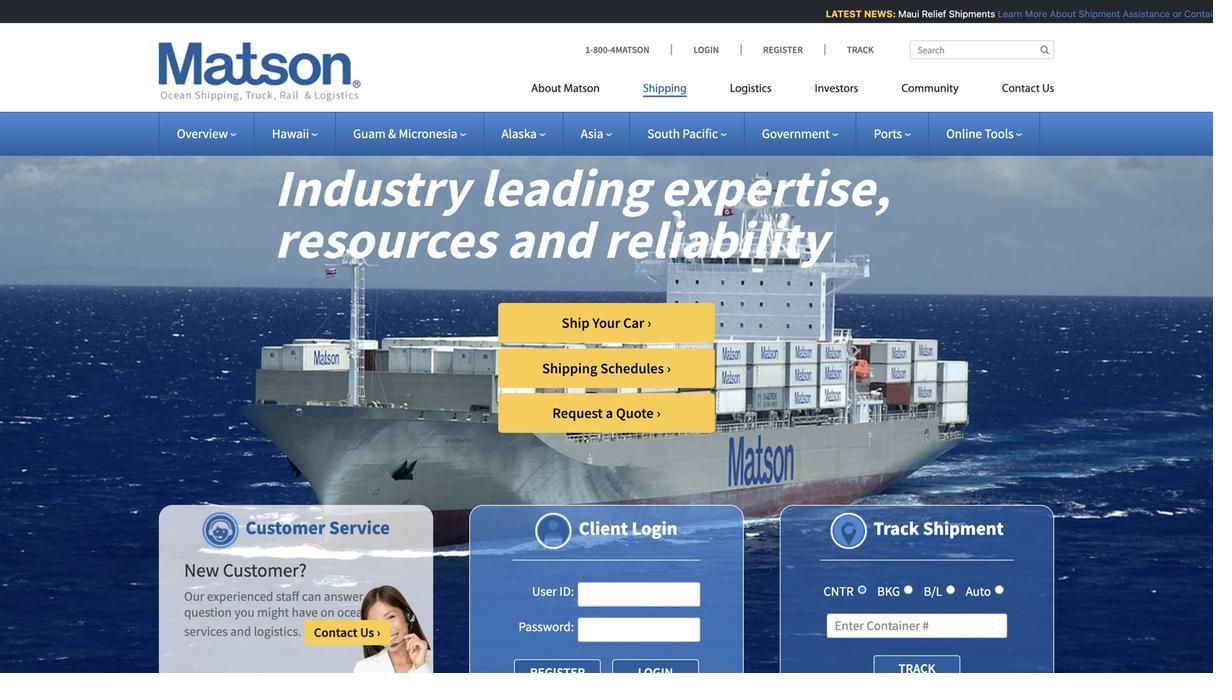 Task type: vqa. For each thing, say whether or not it's contained in the screenshot.
left carrier.
no



Task type: describe. For each thing, give the bounding box(es) containing it.
new
[[184, 559, 219, 583]]

client login
[[579, 517, 678, 541]]

top menu navigation
[[531, 76, 1055, 106]]

might
[[257, 605, 289, 621]]

resources
[[274, 207, 496, 272]]

any
[[366, 589, 386, 605]]

leading
[[480, 155, 650, 220]]

our
[[184, 589, 204, 605]]

contact us ›
[[314, 625, 381, 641]]

investors link
[[793, 76, 880, 106]]

south pacific
[[648, 126, 718, 142]]

experienced
[[207, 589, 273, 605]]

customer?
[[223, 559, 307, 583]]

asia link
[[581, 126, 612, 142]]

car
[[623, 314, 645, 332]]

hawaii link
[[272, 126, 318, 142]]

overview
[[177, 126, 228, 142]]

request
[[553, 404, 603, 423]]

› right car
[[647, 314, 652, 332]]

community link
[[880, 76, 981, 106]]

ports link
[[874, 126, 911, 142]]

learn more about shipment assistance or contain link
[[993, 8, 1213, 19]]

a
[[606, 404, 613, 423]]

learn
[[993, 8, 1018, 19]]

south pacific link
[[648, 126, 727, 142]]

answer
[[324, 589, 363, 605]]

0 vertical spatial shipment
[[1074, 8, 1116, 19]]

shipping link
[[622, 76, 709, 106]]

1 vertical spatial shipment
[[923, 517, 1004, 541]]

auto
[[966, 584, 991, 600]]

track link
[[825, 44, 874, 56]]

ports
[[874, 126, 902, 142]]

schedules
[[601, 360, 664, 378]]

0 vertical spatial about
[[1046, 8, 1072, 19]]

investors
[[815, 83, 859, 95]]

expertise,
[[660, 155, 891, 220]]

new customer?
[[184, 559, 307, 583]]

can
[[302, 589, 321, 605]]

services and
[[184, 624, 251, 640]]

guam
[[353, 126, 386, 142]]

shipping schedules › link
[[498, 349, 715, 389]]

online
[[947, 126, 982, 142]]

bkg
[[877, 584, 900, 600]]

id:
[[560, 584, 574, 600]]

CNTR radio
[[858, 586, 867, 595]]

Auto radio
[[995, 586, 1004, 595]]

ocean
[[337, 605, 370, 621]]

cntr
[[824, 584, 854, 600]]

contact for contact us ›
[[314, 625, 358, 641]]

ship your car › link
[[498, 303, 715, 343]]

online tools link
[[947, 126, 1023, 142]]

about matson
[[531, 83, 600, 95]]

800-
[[593, 44, 611, 56]]

news:
[[860, 8, 892, 19]]

password:
[[519, 619, 574, 635]]

4matson
[[611, 44, 650, 56]]

ship your car ›
[[562, 314, 652, 332]]

request a quote › link
[[498, 394, 715, 433]]

quote
[[616, 404, 654, 423]]

user
[[532, 584, 557, 600]]

alaska
[[502, 126, 537, 142]]

latest news: maui relief shipments learn more about shipment assistance or contain
[[821, 8, 1213, 19]]

us for contact us ›
[[360, 625, 374, 641]]

blue matson logo with ocean, shipping, truck, rail and logistics written beneath it. image
[[159, 43, 361, 102]]

your
[[593, 314, 621, 332]]

industry
[[274, 155, 469, 220]]

maui
[[894, 8, 915, 19]]

matson
[[564, 83, 600, 95]]

client
[[579, 517, 628, 541]]

1-800-4matson
[[586, 44, 650, 56]]

online tools
[[947, 126, 1014, 142]]

contain
[[1180, 8, 1213, 19]]

overview link
[[177, 126, 237, 142]]

latest
[[821, 8, 857, 19]]

guam & micronesia
[[353, 126, 458, 142]]



Task type: locate. For each thing, give the bounding box(es) containing it.
1-
[[586, 44, 593, 56]]

track down news:
[[847, 44, 874, 56]]

us for contact us
[[1043, 83, 1055, 95]]

customer
[[246, 516, 326, 540]]

image of smiling customer service agent ready to help. image
[[351, 586, 433, 674]]

login right client
[[632, 517, 678, 541]]

on
[[320, 605, 335, 621]]

shipping up request
[[542, 360, 598, 378]]

1 vertical spatial about
[[531, 83, 561, 95]]

0 vertical spatial login
[[694, 44, 719, 56]]

0 horizontal spatial us
[[360, 625, 374, 641]]

or
[[1168, 8, 1177, 19]]

shipping inside 'link'
[[643, 83, 687, 95]]

government link
[[762, 126, 839, 142]]

government
[[762, 126, 830, 142]]

1 vertical spatial us
[[360, 625, 374, 641]]

track for track link
[[847, 44, 874, 56]]

0 horizontal spatial shipment
[[923, 517, 1004, 541]]

us
[[1043, 83, 1055, 95], [360, 625, 374, 641]]

B/L radio
[[946, 586, 955, 595]]

track
[[847, 44, 874, 56], [874, 517, 919, 541]]

1 horizontal spatial login
[[694, 44, 719, 56]]

assistance
[[1118, 8, 1166, 19]]

tools
[[985, 126, 1014, 142]]

search image
[[1041, 45, 1049, 55]]

0 vertical spatial us
[[1043, 83, 1055, 95]]

register link
[[741, 44, 825, 56]]

about left matson
[[531, 83, 561, 95]]

request a quote ›
[[553, 404, 661, 423]]

have
[[292, 605, 318, 621]]

staff
[[276, 589, 299, 605]]

hawaii
[[272, 126, 309, 142]]

1 vertical spatial shipping
[[542, 360, 598, 378]]

1 vertical spatial contact
[[314, 625, 358, 641]]

b/l
[[924, 584, 942, 600]]

None search field
[[910, 40, 1055, 59]]

0 horizontal spatial contact
[[314, 625, 358, 641]]

shipping up the south
[[643, 83, 687, 95]]

and
[[506, 207, 593, 272]]

contact us › link
[[304, 621, 391, 646]]

relief
[[918, 8, 942, 19]]

shipment left assistance
[[1074, 8, 1116, 19]]

shipping
[[643, 83, 687, 95], [542, 360, 598, 378]]

shipping for shipping schedules ›
[[542, 360, 598, 378]]

reliability
[[604, 207, 828, 272]]

customer service
[[246, 516, 390, 540]]

shipping schedules ›
[[542, 360, 671, 378]]

more
[[1021, 8, 1043, 19]]

0 horizontal spatial login
[[632, 517, 678, 541]]

0 vertical spatial shipping
[[643, 83, 687, 95]]

0 vertical spatial contact
[[1002, 83, 1040, 95]]

industry leading expertise, resources and reliability
[[274, 155, 891, 272]]

our experienced staff can answer any question you might have on ocean services and logistics.
[[184, 589, 386, 640]]

› down any
[[377, 625, 381, 641]]

contact down on
[[314, 625, 358, 641]]

track shipment
[[874, 517, 1004, 541]]

about matson link
[[531, 76, 622, 106]]

community
[[902, 83, 959, 95]]

south
[[648, 126, 680, 142]]

1 vertical spatial track
[[874, 517, 919, 541]]

about right more
[[1046, 8, 1072, 19]]

logistics.
[[254, 624, 301, 640]]

1 horizontal spatial us
[[1043, 83, 1055, 95]]

service
[[329, 516, 390, 540]]

› right schedules
[[667, 360, 671, 378]]

Search search field
[[910, 40, 1055, 59]]

micronesia
[[399, 126, 458, 142]]

shipment
[[1074, 8, 1116, 19], [923, 517, 1004, 541]]

1-800-4matson link
[[586, 44, 671, 56]]

login
[[694, 44, 719, 56], [632, 517, 678, 541]]

contact up "tools"
[[1002, 83, 1040, 95]]

register
[[763, 44, 803, 56]]

1 horizontal spatial shipping
[[643, 83, 687, 95]]

login link
[[671, 44, 741, 56]]

guam & micronesia link
[[353, 126, 466, 142]]

0 horizontal spatial about
[[531, 83, 561, 95]]

1 horizontal spatial shipment
[[1074, 8, 1116, 19]]

1 horizontal spatial about
[[1046, 8, 1072, 19]]

contact us link
[[981, 76, 1055, 106]]

track up bkg "option"
[[874, 517, 919, 541]]

login up shipping 'link'
[[694, 44, 719, 56]]

Enter Container # text field
[[827, 614, 1008, 639]]

›
[[647, 314, 652, 332], [667, 360, 671, 378], [657, 404, 661, 423], [377, 625, 381, 641]]

us down search image at the top right of the page
[[1043, 83, 1055, 95]]

shipments
[[945, 8, 991, 19]]

› right quote
[[657, 404, 661, 423]]

1 vertical spatial login
[[632, 517, 678, 541]]

contact inside top menu "navigation"
[[1002, 83, 1040, 95]]

Password: password field
[[578, 618, 701, 643]]

User ID: text field
[[578, 583, 701, 607]]

pacific
[[683, 126, 718, 142]]

logistics link
[[709, 76, 793, 106]]

logistics
[[730, 83, 772, 95]]

ship
[[562, 314, 590, 332]]

shipping for shipping
[[643, 83, 687, 95]]

contact us
[[1002, 83, 1055, 95]]

0 horizontal spatial shipping
[[542, 360, 598, 378]]

track for track shipment
[[874, 517, 919, 541]]

shipment up b/l radio
[[923, 517, 1004, 541]]

&
[[388, 126, 396, 142]]

BKG radio
[[904, 586, 913, 595]]

us down ocean
[[360, 625, 374, 641]]

you
[[234, 605, 255, 621]]

1 horizontal spatial contact
[[1002, 83, 1040, 95]]

about inside 'link'
[[531, 83, 561, 95]]

0 vertical spatial track
[[847, 44, 874, 56]]

us inside top menu "navigation"
[[1043, 83, 1055, 95]]

None button
[[612, 660, 699, 674]]

contact for contact us
[[1002, 83, 1040, 95]]

asia
[[581, 126, 604, 142]]

alaska link
[[502, 126, 546, 142]]

question
[[184, 605, 232, 621]]



